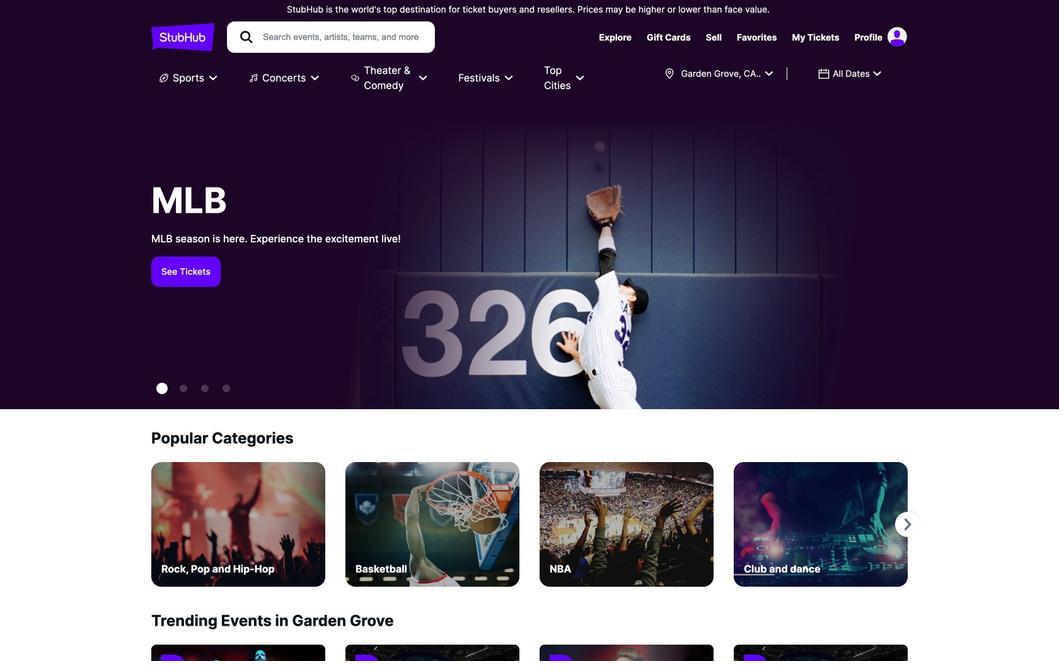 Task type: vqa. For each thing, say whether or not it's contained in the screenshot.
field
yes



Task type: describe. For each thing, give the bounding box(es) containing it.
3 - nate bargatze image
[[223, 385, 230, 393]]

stubhub image
[[151, 21, 214, 53]]



Task type: locate. For each thing, give the bounding box(es) containing it.
None field
[[656, 62, 782, 85], [810, 62, 890, 85], [656, 62, 782, 85], [810, 62, 890, 85]]

1 - bottlerock napa valley image
[[180, 385, 187, 393]]

Search events, artists, teams, and more field
[[262, 30, 423, 44]]

0 - mlb image
[[156, 383, 168, 395]]

2 - kenny chesney image
[[201, 385, 209, 393]]



